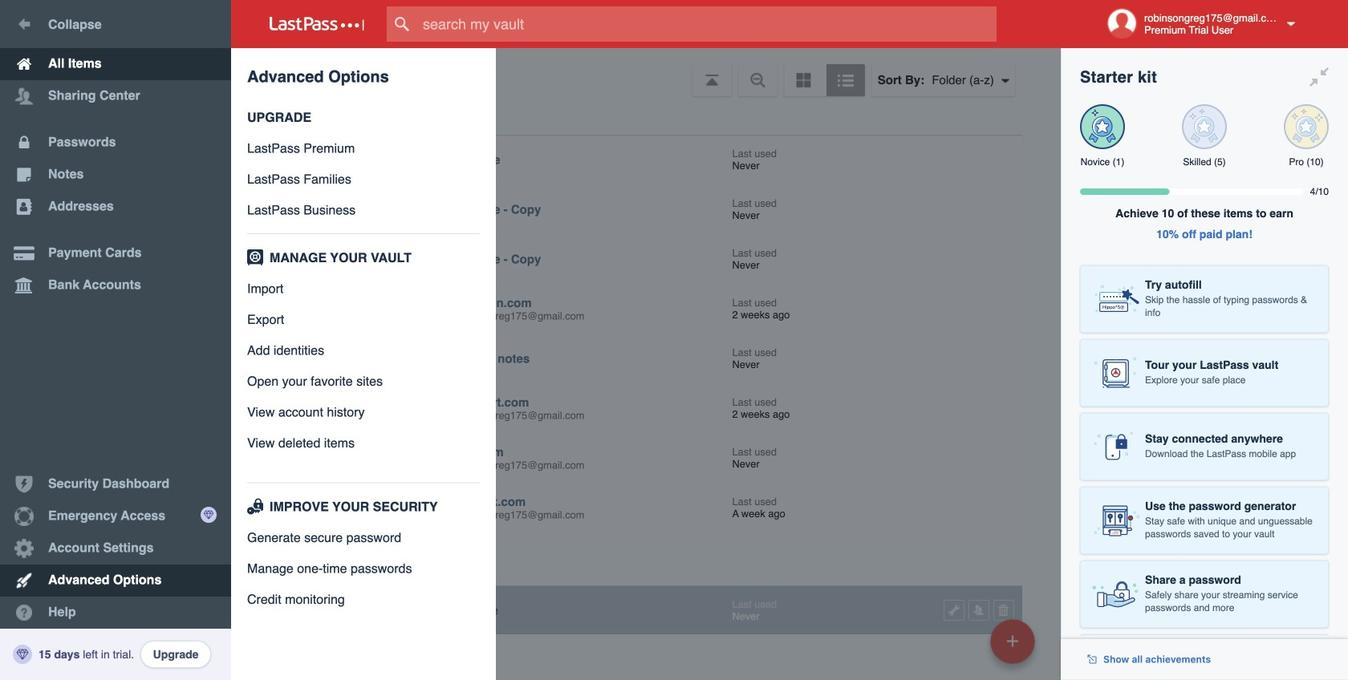 Task type: vqa. For each thing, say whether or not it's contained in the screenshot.
Main navigation navigation
yes



Task type: describe. For each thing, give the bounding box(es) containing it.
main navigation navigation
[[0, 0, 231, 680]]

Search search field
[[387, 6, 1028, 42]]

lastpass image
[[270, 17, 364, 31]]

new item navigation
[[985, 615, 1045, 680]]

improve your security image
[[244, 499, 266, 515]]

vault options navigation
[[231, 48, 1061, 96]]

manage your vault image
[[244, 250, 266, 266]]



Task type: locate. For each thing, give the bounding box(es) containing it.
new item image
[[1007, 636, 1018, 647]]

search my vault text field
[[387, 6, 1028, 42]]



